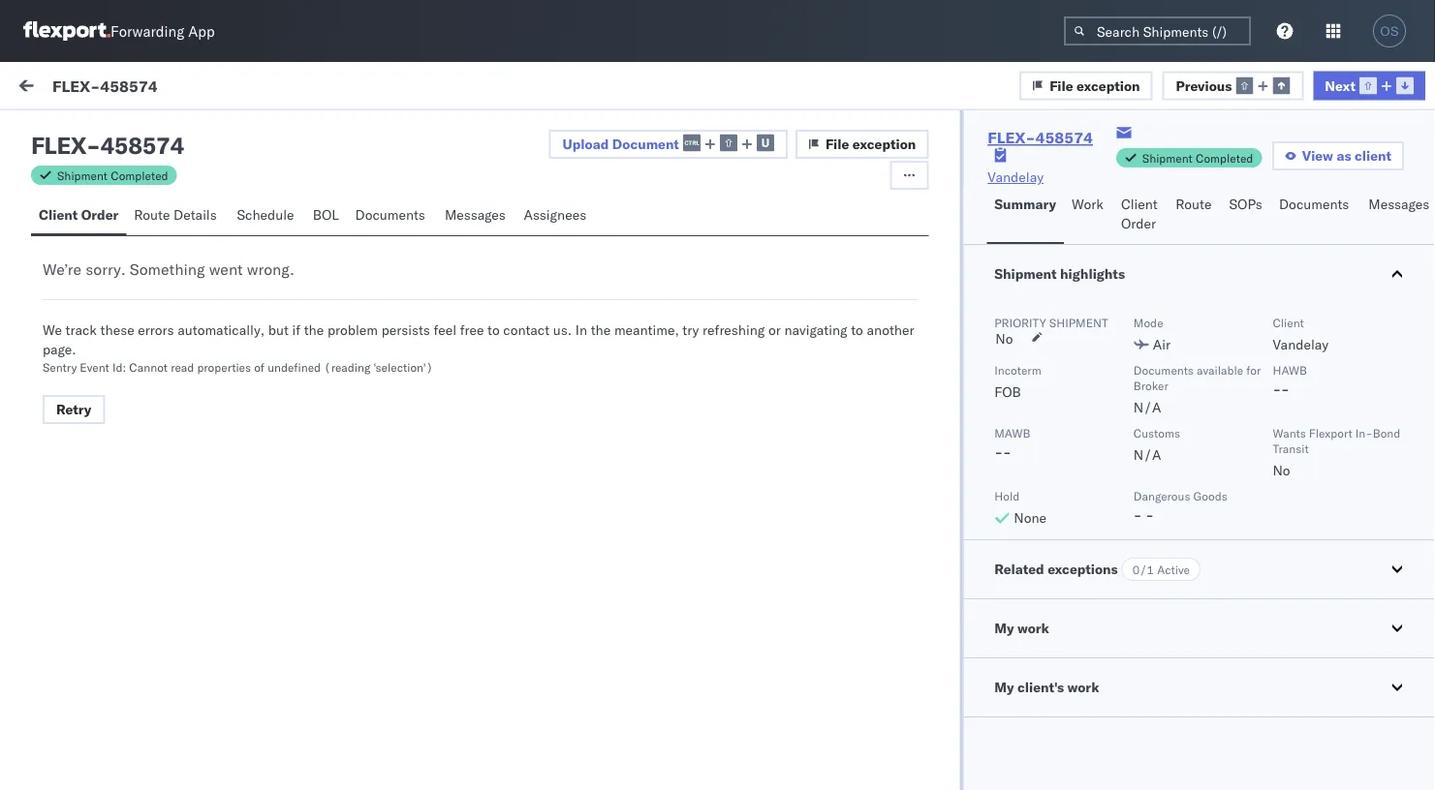 Task type: vqa. For each thing, say whether or not it's contained in the screenshot.
Origin in the Origin Cfs Open Date - -
no



Task type: locate. For each thing, give the bounding box(es) containing it.
0 vertical spatial dec
[[491, 225, 515, 242]]

wants flexport in-bond transit no
[[1273, 426, 1401, 479]]

1 jason- from the top
[[94, 210, 137, 227]]

2 (0) from the left
[[181, 123, 206, 140]]

client order button
[[1114, 187, 1168, 244], [31, 198, 126, 236]]

customs n/a
[[1134, 426, 1180, 464]]

2 resize handle column header from the left
[[773, 162, 796, 791]]

2 z from the top
[[70, 299, 75, 311]]

2 jason-test zhao from the top
[[94, 297, 197, 314]]

work button
[[1064, 187, 1114, 244]]

work inside button
[[1018, 620, 1049, 637]]

zhao
[[166, 210, 197, 227], [166, 297, 197, 314], [166, 384, 197, 401]]

client's
[[1018, 679, 1064, 696]]

related left item/shipment
[[1120, 168, 1160, 183]]

0 vertical spatial z
[[70, 212, 75, 224]]

route for route details
[[134, 206, 170, 223]]

dec
[[491, 225, 515, 242], [491, 313, 515, 330]]

2026,
[[543, 225, 581, 242], [543, 313, 581, 330]]

1 dec from the top
[[491, 225, 515, 242]]

am right 12:36
[[626, 225, 647, 242]]

forwarding app
[[110, 22, 215, 40]]

0 horizontal spatial work
[[188, 79, 220, 96]]

zhao for dec 20, 2026, 12:35 am pst
[[166, 297, 197, 314]]

1 the from the left
[[304, 322, 324, 339]]

file exception button
[[1020, 71, 1153, 100], [1020, 71, 1153, 100], [796, 130, 929, 159], [796, 130, 929, 159]]

exceptions
[[1048, 561, 1118, 578]]

my for my work button
[[995, 620, 1014, 637]]

route inside route details button
[[134, 206, 170, 223]]

0 vertical spatial 20,
[[519, 225, 540, 242]]

(0)
[[85, 123, 111, 140], [181, 123, 206, 140]]

previous
[[1176, 77, 1232, 94]]

j up track
[[66, 299, 70, 311]]

persists
[[382, 322, 430, 339]]

documents right bol button
[[355, 206, 425, 223]]

1 vertical spatial related
[[995, 561, 1044, 578]]

0 vertical spatial related
[[1120, 168, 1160, 183]]

priority shipment
[[995, 315, 1108, 330]]

1 vertical spatial 20,
[[519, 313, 540, 330]]

0 horizontal spatial file exception
[[826, 136, 916, 153]]

2026, down assignees
[[543, 225, 581, 242]]

0 vertical spatial my
[[19, 75, 50, 101]]

0 horizontal spatial my work
[[19, 75, 106, 101]]

no down transit
[[1273, 462, 1291, 479]]

1 resize handle column header from the left
[[459, 162, 482, 791]]

ttt left "sorry."
[[58, 243, 73, 260]]

we're
[[43, 260, 81, 279]]

1 horizontal spatial to
[[851, 322, 863, 339]]

0 vertical spatial ttt
[[58, 243, 73, 260]]

mawb
[[995, 426, 1031, 440]]

flex- 458574 up shipment highlights button
[[1119, 225, 1210, 242]]

dangerous
[[1134, 489, 1191, 503]]

cannot
[[129, 360, 168, 375]]

dec for dec 20, 2026, 12:35 am pst
[[491, 313, 515, 330]]

3 jason-test zhao from the top
[[94, 384, 197, 401]]

work up client's
[[1018, 620, 1049, 637]]

458574 down import
[[100, 131, 184, 160]]

0 horizontal spatial client
[[39, 206, 78, 223]]

the right in
[[591, 322, 611, 339]]

flex- 458574
[[1119, 225, 1210, 242], [1119, 313, 1210, 330], [1119, 400, 1210, 417], [1119, 487, 1210, 504], [1119, 574, 1210, 591], [1119, 661, 1210, 678]]

shipment completed up related work item/shipment
[[1142, 151, 1254, 165]]

work
[[55, 75, 106, 101], [1163, 168, 1188, 183], [1018, 620, 1049, 637], [1068, 679, 1100, 696]]

0 horizontal spatial the
[[304, 322, 324, 339]]

zhao for dec 20, 2026, 12:36 am pst
[[166, 210, 197, 227]]

1 horizontal spatial shipment completed
[[1142, 151, 1254, 165]]

n/a down the customs
[[1134, 447, 1161, 464]]

flex- right exceptions
[[1119, 574, 1159, 591]]

ttt for dec 20, 2026, 12:36 am pst
[[58, 243, 73, 260]]

broker
[[1134, 378, 1169, 393]]

if
[[292, 322, 300, 339]]

1 vertical spatial my work
[[995, 620, 1049, 637]]

z
[[70, 212, 75, 224], [70, 299, 75, 311], [70, 386, 75, 399]]

0 horizontal spatial completed
[[111, 168, 168, 183]]

1 vertical spatial j z
[[66, 299, 75, 311]]

0 horizontal spatial shipment
[[57, 168, 108, 183]]

0 horizontal spatial no
[[996, 330, 1013, 347]]

1 vertical spatial n/a
[[1134, 447, 1161, 464]]

0 horizontal spatial vandelay
[[988, 169, 1044, 186]]

1 ttt from the top
[[58, 243, 73, 260]]

my inside button
[[995, 679, 1014, 696]]

related down the none
[[995, 561, 1044, 578]]

458574 up internal
[[100, 76, 158, 95]]

0 vertical spatial n/a
[[1134, 399, 1161, 416]]

1 pst from the top
[[651, 225, 675, 242]]

5 flex- 458574 from the top
[[1119, 574, 1210, 591]]

458574
[[100, 76, 158, 95], [1036, 128, 1093, 147], [100, 131, 184, 160], [1159, 225, 1210, 242], [1159, 313, 1210, 330], [1159, 400, 1210, 417], [1159, 487, 1210, 504], [1159, 574, 1210, 591], [1159, 661, 1210, 678]]

1 horizontal spatial the
[[591, 322, 611, 339]]

next button
[[1314, 71, 1426, 100]]

retry button
[[43, 395, 105, 425]]

jason-test zhao
[[94, 210, 197, 227], [94, 297, 197, 314], [94, 384, 197, 401]]

'selection')
[[374, 360, 433, 375]]

1 horizontal spatial (0)
[[181, 123, 206, 140]]

read
[[171, 360, 194, 375]]

sops button
[[1222, 187, 1272, 244]]

1 horizontal spatial documents button
[[1272, 187, 1361, 244]]

but
[[268, 322, 289, 339]]

work right summary
[[1072, 196, 1104, 213]]

0 vertical spatial completed
[[1196, 151, 1254, 165]]

fob
[[995, 384, 1021, 401]]

1 horizontal spatial file exception
[[1050, 77, 1140, 94]]

msg
[[85, 418, 111, 435]]

work right import
[[188, 79, 220, 96]]

1 vertical spatial jason-
[[94, 297, 137, 314]]

details
[[174, 206, 217, 223]]

test for dec 20, 2026, 12:36 am pst
[[137, 210, 163, 227]]

0 horizontal spatial route
[[134, 206, 170, 223]]

vandelay inside client vandelay incoterm fob
[[1273, 336, 1329, 353]]

1 vertical spatial my
[[995, 620, 1014, 637]]

1 jason-test zhao from the top
[[94, 210, 197, 227]]

0 horizontal spatial shipment completed
[[57, 168, 168, 183]]

messages button left assignees
[[437, 198, 516, 236]]

2 vertical spatial z
[[70, 386, 75, 399]]

flex- 458574 up my work button
[[1119, 574, 1210, 591]]

2 ttt from the top
[[58, 330, 73, 347]]

0 vertical spatial am
[[626, 225, 647, 242]]

3 j z from the top
[[66, 386, 75, 399]]

n/a inside documents available for broker n/a
[[1134, 399, 1161, 416]]

jason-test zhao up errors
[[94, 297, 197, 314]]

my work
[[19, 75, 106, 101], [995, 620, 1049, 637]]

0 horizontal spatial messages button
[[437, 198, 516, 236]]

external (0)
[[31, 123, 111, 140]]

1 horizontal spatial route
[[1176, 196, 1212, 213]]

2 vertical spatial zhao
[[166, 384, 197, 401]]

1 vertical spatial no
[[1273, 462, 1291, 479]]

2 zhao from the top
[[166, 297, 197, 314]]

vandelay up hawb at top right
[[1273, 336, 1329, 353]]

no inside wants flexport in-bond transit no
[[1273, 462, 1291, 479]]

1 test from the top
[[137, 210, 163, 227]]

4 resize handle column header from the left
[[1400, 162, 1424, 791]]

1 vertical spatial am
[[626, 313, 647, 330]]

1 horizontal spatial exception
[[1077, 77, 1140, 94]]

1 20, from the top
[[519, 225, 540, 242]]

the right if
[[304, 322, 324, 339]]

458574 down my work button
[[1159, 661, 1210, 678]]

1 z from the top
[[70, 212, 75, 224]]

1 horizontal spatial related
[[1120, 168, 1160, 183]]

client order down message
[[39, 206, 119, 223]]

1 vertical spatial flex-458574
[[988, 128, 1093, 147]]

assignees button
[[516, 198, 598, 236]]

client right work button
[[1121, 196, 1158, 213]]

documents button down "view"
[[1272, 187, 1361, 244]]

1 (0) from the left
[[85, 123, 111, 140]]

app
[[188, 22, 215, 40]]

messages down the client
[[1369, 196, 1430, 213]]

dec for dec 20, 2026, 12:36 am pst
[[491, 225, 515, 242]]

zhao down read
[[166, 384, 197, 401]]

20, for dec 20, 2026, 12:36 am pst
[[519, 225, 540, 242]]

0 horizontal spatial (0)
[[85, 123, 111, 140]]

1 vertical spatial ttt
[[58, 330, 73, 347]]

test down cannot
[[137, 384, 163, 401]]

1 vertical spatial zhao
[[166, 297, 197, 314]]

shipment inside button
[[995, 266, 1057, 283]]

12:35
[[585, 313, 623, 330]]

2 j from the top
[[66, 299, 70, 311]]

1 vertical spatial j
[[66, 299, 70, 311]]

view as client button
[[1272, 142, 1404, 171]]

2 vertical spatial test
[[137, 384, 163, 401]]

0 vertical spatial test
[[137, 210, 163, 227]]

0 horizontal spatial to
[[488, 322, 500, 339]]

problem
[[328, 322, 378, 339]]

exception down search shipments (/) text field
[[1077, 77, 1140, 94]]

z for dec 20, 2026, 12:35 am pst
[[70, 299, 75, 311]]

free
[[460, 322, 484, 339]]

0 vertical spatial work
[[188, 79, 220, 96]]

schedule button
[[229, 198, 305, 236]]

0 vertical spatial zhao
[[166, 210, 197, 227]]

page.
[[43, 341, 76, 358]]

order inside client order
[[1121, 215, 1156, 232]]

0 vertical spatial file
[[1050, 77, 1074, 94]]

shipment up priority
[[995, 266, 1057, 283]]

vandelay
[[988, 169, 1044, 186], [1273, 336, 1329, 353]]

the
[[304, 322, 324, 339], [591, 322, 611, 339]]

20, down assignees
[[519, 225, 540, 242]]

flex-458574
[[52, 76, 158, 95], [988, 128, 1093, 147]]

shipment
[[1049, 315, 1108, 330]]

flex- 458574 down my work button
[[1119, 661, 1210, 678]]

route left details
[[134, 206, 170, 223]]

2 vertical spatial shipment
[[995, 266, 1057, 283]]

import
[[144, 79, 184, 96]]

client
[[1121, 196, 1158, 213], [39, 206, 78, 223], [1273, 315, 1304, 330]]

1 2026, from the top
[[543, 225, 581, 242]]

1 horizontal spatial completed
[[1196, 151, 1254, 165]]

1 am from the top
[[626, 225, 647, 242]]

file exception up category
[[826, 136, 916, 153]]

2 to from the left
[[851, 322, 863, 339]]

3 resize handle column header from the left
[[1087, 162, 1110, 791]]

flex- 458574 up air in the top of the page
[[1119, 313, 1210, 330]]

file exception
[[1050, 77, 1140, 94], [826, 136, 916, 153]]

documents up broker
[[1134, 363, 1194, 378]]

1 vertical spatial dec
[[491, 313, 515, 330]]

flex- up vandelay link
[[988, 128, 1036, 147]]

am right 12:35
[[626, 313, 647, 330]]

ttt up sentry
[[58, 330, 73, 347]]

flex-458574 up vandelay link
[[988, 128, 1093, 147]]

3 test from the top
[[137, 384, 163, 401]]

resize handle column header
[[459, 162, 482, 791], [773, 162, 796, 791], [1087, 162, 1110, 791], [1400, 162, 1424, 791]]

shipment highlights button
[[964, 245, 1435, 303]]

0 vertical spatial jason-test zhao
[[94, 210, 197, 227]]

messages button
[[1361, 187, 1435, 244], [437, 198, 516, 236]]

flex- 458574 up the customs
[[1119, 400, 1210, 417]]

2 vertical spatial jason-
[[94, 384, 137, 401]]

6 flex- 458574 from the top
[[1119, 661, 1210, 678]]

jason- for dec 20, 2026, 12:36 am pst
[[94, 210, 137, 227]]

2 j z from the top
[[66, 299, 75, 311]]

458574 up air in the top of the page
[[1159, 313, 1210, 330]]

458574 up the customs
[[1159, 400, 1210, 417]]

0 horizontal spatial flex-458574
[[52, 76, 158, 95]]

client for the rightmost client order button
[[1121, 196, 1158, 213]]

my work up client's
[[995, 620, 1049, 637]]

shipment
[[1142, 151, 1193, 165], [57, 168, 108, 183], [995, 266, 1057, 283]]

1 horizontal spatial shipment
[[995, 266, 1057, 283]]

route inside route "button"
[[1176, 196, 1212, 213]]

j up 'retry'
[[66, 386, 70, 399]]

2 flex- 458574 from the top
[[1119, 313, 1210, 330]]

0 vertical spatial no
[[996, 330, 1013, 347]]

1 vertical spatial jason-test zhao
[[94, 297, 197, 314]]

ttt
[[58, 243, 73, 260], [58, 330, 73, 347]]

messages button down the client
[[1361, 187, 1435, 244]]

pst left try
[[651, 313, 675, 330]]

0 horizontal spatial related
[[995, 561, 1044, 578]]

1 vertical spatial test
[[137, 297, 163, 314]]

1 j from the top
[[66, 212, 70, 224]]

2 vertical spatial j
[[66, 386, 70, 399]]

1 j z from the top
[[66, 212, 75, 224]]

am for 12:36
[[626, 225, 647, 242]]

0 vertical spatial shipment
[[1142, 151, 1193, 165]]

12:36
[[585, 225, 623, 242]]

my up my client's work
[[995, 620, 1014, 637]]

work up external (0)
[[55, 75, 106, 101]]

to left another
[[851, 322, 863, 339]]

j z down message
[[66, 212, 75, 224]]

1 vertical spatial work
[[1072, 196, 1104, 213]]

(0) right "external"
[[85, 123, 111, 140]]

we track these errors automatically, but if the problem persists feel free to contact us. in the meantime, try refreshing or navigating to another page. sentry event id: cannot read properties of undefined (reading 'selection')
[[43, 322, 914, 375]]

2 20, from the top
[[519, 313, 540, 330]]

2 2026, from the top
[[543, 313, 581, 330]]

file up flex-458574 link
[[1050, 77, 1074, 94]]

route details button
[[126, 198, 229, 236]]

related for related work item/shipment
[[1120, 168, 1160, 183]]

1 to from the left
[[488, 322, 500, 339]]

previous button
[[1163, 71, 1304, 100]]

forwarding app link
[[23, 21, 215, 41]]

2 jason- from the top
[[94, 297, 137, 314]]

route down related work item/shipment
[[1176, 196, 1212, 213]]

20, left us.
[[519, 313, 540, 330]]

navigating
[[784, 322, 848, 339]]

1 vertical spatial vandelay
[[1273, 336, 1329, 353]]

zhao up errors
[[166, 297, 197, 314]]

jason-test zhao down cannot
[[94, 384, 197, 401]]

jason- up "sorry."
[[94, 210, 137, 227]]

next
[[1325, 77, 1356, 94]]

1 vertical spatial exception
[[853, 136, 916, 153]]

documents button right bol
[[348, 198, 437, 236]]

z down message
[[70, 212, 75, 224]]

client down message
[[39, 206, 78, 223]]

air
[[1153, 336, 1171, 353]]

0 horizontal spatial client order
[[39, 206, 119, 223]]

1 horizontal spatial my work
[[995, 620, 1049, 637]]

1 vertical spatial z
[[70, 299, 75, 311]]

am for 12:35
[[626, 313, 647, 330]]

0 vertical spatial jason-
[[94, 210, 137, 227]]

dec right free
[[491, 313, 515, 330]]

sops
[[1229, 196, 1263, 213]]

1 vertical spatial file
[[826, 136, 849, 153]]

documents down "view"
[[1279, 196, 1349, 213]]

20, for dec 20, 2026, 12:35 am pst
[[519, 313, 540, 330]]

exception
[[1077, 77, 1140, 94], [853, 136, 916, 153]]

2 n/a from the top
[[1134, 447, 1161, 464]]

0 vertical spatial pst
[[651, 225, 675, 242]]

jason- up "these"
[[94, 297, 137, 314]]

j z
[[66, 212, 75, 224], [66, 299, 75, 311], [66, 386, 75, 399]]

flex- down customs n/a at right
[[1119, 487, 1159, 504]]

1 n/a from the top
[[1134, 399, 1161, 416]]

order for the rightmost client order button
[[1121, 215, 1156, 232]]

no down priority
[[996, 330, 1013, 347]]

dec left assignees button
[[491, 225, 515, 242]]

0 vertical spatial 2026,
[[543, 225, 581, 242]]

view as client
[[1302, 147, 1392, 164]]

jason-test zhao up something
[[94, 210, 197, 227]]

0 vertical spatial exception
[[1077, 77, 1140, 94]]

completed down flex - 458574
[[111, 168, 168, 183]]

j z up 'retry'
[[66, 386, 75, 399]]

2 pst from the top
[[651, 313, 675, 330]]

related
[[1120, 168, 1160, 183], [995, 561, 1044, 578]]

2 dec from the top
[[491, 313, 515, 330]]

work right client's
[[1068, 679, 1100, 696]]

upload document
[[563, 135, 679, 152]]

file up category
[[826, 136, 849, 153]]

shipment down flex in the top left of the page
[[57, 168, 108, 183]]

j z up track
[[66, 299, 75, 311]]

flex
[[31, 131, 86, 160]]

my inside button
[[995, 620, 1014, 637]]

transit
[[1273, 441, 1309, 456]]

(0) for internal (0)
[[181, 123, 206, 140]]

2 horizontal spatial documents
[[1279, 196, 1349, 213]]

hawb
[[1273, 363, 1307, 378]]

n/a down broker
[[1134, 399, 1161, 416]]

pst
[[651, 225, 675, 242], [651, 313, 675, 330]]

jason- down id:
[[94, 384, 137, 401]]

(0) right internal
[[181, 123, 206, 140]]

1 zhao from the top
[[166, 210, 197, 227]]

my up "external"
[[19, 75, 50, 101]]

1 vertical spatial pst
[[651, 313, 675, 330]]

test up errors
[[137, 297, 163, 314]]

resize handle column header for related work item/shipment
[[1400, 162, 1424, 791]]

to right free
[[488, 322, 500, 339]]

vandelay up summary
[[988, 169, 1044, 186]]

z up 'retry'
[[70, 386, 75, 399]]

completed up item/shipment
[[1196, 151, 1254, 165]]

client order right work button
[[1121, 196, 1158, 232]]

flex- up external (0)
[[52, 76, 100, 95]]

1 horizontal spatial documents
[[1134, 363, 1194, 378]]

ttt for dec 20, 2026, 12:35 am pst
[[58, 330, 73, 347]]

zhao up we're sorry. something went wrong.
[[166, 210, 197, 227]]

2026, left 12:35
[[543, 313, 581, 330]]

1 flex- 458574 from the top
[[1119, 225, 1210, 242]]

2 test from the top
[[137, 297, 163, 314]]

2026, for 12:35
[[543, 313, 581, 330]]

os button
[[1368, 9, 1412, 53]]

flex- 458574 down customs n/a at right
[[1119, 487, 1210, 504]]

1 horizontal spatial client order button
[[1114, 187, 1168, 244]]

client order button down message
[[31, 198, 126, 236]]

2 am from the top
[[626, 313, 647, 330]]

client up hawb at top right
[[1273, 315, 1304, 330]]

0 horizontal spatial order
[[81, 206, 119, 223]]

0 vertical spatial j z
[[66, 212, 75, 224]]



Task type: describe. For each thing, give the bounding box(es) containing it.
client vandelay incoterm fob
[[995, 315, 1329, 401]]

jason-test zhao for dec 20, 2026, 12:36 am pst
[[94, 210, 197, 227]]

refreshing
[[703, 322, 765, 339]]

available
[[1197, 363, 1244, 378]]

my for my client's work button
[[995, 679, 1014, 696]]

flexport
[[1309, 426, 1353, 440]]

1 horizontal spatial work
[[1072, 196, 1104, 213]]

j z for dec 20, 2026, 12:35 am pst
[[66, 299, 75, 311]]

0 horizontal spatial file
[[826, 136, 849, 153]]

customs
[[1134, 426, 1180, 440]]

summary button
[[987, 187, 1064, 244]]

message
[[60, 168, 107, 183]]

goods
[[1194, 489, 1228, 503]]

hold
[[995, 489, 1020, 503]]

0 horizontal spatial messages
[[445, 206, 506, 223]]

bol
[[313, 206, 339, 223]]

active
[[1157, 563, 1190, 577]]

0 vertical spatial my work
[[19, 75, 106, 101]]

pst for dec 20, 2026, 12:35 am pst
[[651, 313, 675, 330]]

jason-test zhao for dec 20, 2026, 12:35 am pst
[[94, 297, 197, 314]]

documents for leftmost documents button
[[355, 206, 425, 223]]

try
[[683, 322, 699, 339]]

z for dec 20, 2026, 12:36 am pst
[[70, 212, 75, 224]]

1 horizontal spatial messages button
[[1361, 187, 1435, 244]]

0 horizontal spatial client order button
[[31, 198, 126, 236]]

related work item/shipment
[[1120, 168, 1271, 183]]

in-
[[1356, 426, 1373, 440]]

track
[[66, 322, 97, 339]]

mawb --
[[995, 426, 1031, 461]]

2 the from the left
[[591, 322, 611, 339]]

my work inside my work button
[[995, 620, 1049, 637]]

my work button
[[964, 600, 1435, 658]]

0 vertical spatial flex-458574
[[52, 76, 158, 95]]

or
[[769, 322, 781, 339]]

0 horizontal spatial exception
[[853, 136, 916, 153]]

1 vertical spatial shipment completed
[[57, 168, 168, 183]]

1 vertical spatial file exception
[[826, 136, 916, 153]]

(reading
[[324, 360, 371, 375]]

view
[[1302, 147, 1334, 164]]

flexport. image
[[23, 21, 110, 41]]

n/a inside customs n/a
[[1134, 447, 1161, 464]]

test for dec 20, 2026, 12:35 am pst
[[137, 297, 163, 314]]

458574 up vandelay link
[[1036, 128, 1093, 147]]

resize handle column header for category
[[1087, 162, 1110, 791]]

automatically,
[[178, 322, 265, 339]]

resize handle column header for message
[[459, 162, 482, 791]]

jason- for dec 20, 2026, 12:35 am pst
[[94, 297, 137, 314]]

test msg
[[58, 418, 111, 435]]

order for client order button to the left
[[81, 206, 119, 223]]

upload document button
[[549, 130, 788, 159]]

1 vertical spatial completed
[[111, 168, 168, 183]]

1 vertical spatial shipment
[[57, 168, 108, 183]]

0/1
[[1133, 563, 1154, 577]]

client inside client vandelay incoterm fob
[[1273, 315, 1304, 330]]

properties
[[197, 360, 251, 375]]

internal (0)
[[130, 123, 206, 140]]

route details
[[134, 206, 217, 223]]

route button
[[1168, 187, 1222, 244]]

work inside button
[[1068, 679, 1100, 696]]

of
[[254, 360, 265, 375]]

1 horizontal spatial file
[[1050, 77, 1074, 94]]

j for dec 20, 2026, 12:36 am pst
[[66, 212, 70, 224]]

contact
[[503, 322, 550, 339]]

wants
[[1273, 426, 1306, 440]]

client for client order button to the left
[[39, 206, 78, 223]]

shipment highlights
[[995, 266, 1125, 283]]

0 vertical spatial shipment completed
[[1142, 151, 1254, 165]]

something
[[130, 260, 205, 279]]

we
[[43, 322, 62, 339]]

458574 right 0/1
[[1159, 574, 1210, 591]]

j z for dec 20, 2026, 12:36 am pst
[[66, 212, 75, 224]]

went
[[209, 260, 243, 279]]

3 jason- from the top
[[94, 384, 137, 401]]

document
[[612, 135, 679, 152]]

dangerous goods - -
[[1134, 489, 1228, 524]]

incoterm
[[995, 363, 1042, 378]]

work up route "button"
[[1163, 168, 1188, 183]]

documents inside documents available for broker n/a
[[1134, 363, 1194, 378]]

my client's work
[[995, 679, 1100, 696]]

1 horizontal spatial messages
[[1369, 196, 1430, 213]]

highlights
[[1060, 266, 1125, 283]]

3 z from the top
[[70, 386, 75, 399]]

in
[[575, 322, 587, 339]]

flex- down my work button
[[1119, 661, 1159, 678]]

os
[[1380, 24, 1399, 38]]

route for route
[[1176, 196, 1212, 213]]

flex- down broker
[[1119, 400, 1159, 417]]

3 flex- 458574 from the top
[[1119, 400, 1210, 417]]

as
[[1337, 147, 1352, 164]]

test
[[58, 418, 82, 435]]

item/shipment
[[1191, 168, 1271, 183]]

related exceptions
[[995, 561, 1118, 578]]

sentry
[[43, 360, 77, 375]]

meantime,
[[614, 322, 679, 339]]

pst for dec 20, 2026, 12:36 am pst
[[651, 225, 675, 242]]

Search Shipments (/) text field
[[1064, 16, 1251, 46]]

import work button
[[136, 62, 228, 114]]

feel
[[434, 322, 456, 339]]

hawb --
[[1273, 363, 1307, 398]]

documents for rightmost documents button
[[1279, 196, 1349, 213]]

4 flex- 458574 from the top
[[1119, 487, 1210, 504]]

us.
[[553, 322, 572, 339]]

mode
[[1134, 315, 1164, 330]]

(0) for external (0)
[[85, 123, 111, 140]]

flex- right work button
[[1119, 225, 1159, 242]]

2026, for 12:36
[[543, 225, 581, 242]]

client
[[1355, 147, 1392, 164]]

for
[[1247, 363, 1261, 378]]

3 j from the top
[[66, 386, 70, 399]]

2 horizontal spatial shipment
[[1142, 151, 1193, 165]]

1 horizontal spatial client order
[[1121, 196, 1158, 232]]

schedule
[[237, 206, 294, 223]]

3 zhao from the top
[[166, 384, 197, 401]]

external
[[31, 123, 82, 140]]

sorry.
[[85, 260, 126, 279]]

458574 up shipment highlights button
[[1159, 225, 1210, 242]]

dec 20, 2026, 12:36 am pst
[[491, 225, 675, 242]]

assignees
[[524, 206, 587, 223]]

documents available for broker n/a
[[1134, 363, 1261, 416]]

458574 down customs n/a at right
[[1159, 487, 1210, 504]]

my client's work button
[[964, 659, 1435, 717]]

retry
[[56, 401, 91, 418]]

priority
[[995, 315, 1046, 330]]

another
[[867, 322, 914, 339]]

related for related exceptions
[[995, 561, 1044, 578]]

0 vertical spatial file exception
[[1050, 77, 1140, 94]]

0 horizontal spatial documents button
[[348, 198, 437, 236]]

j for dec 20, 2026, 12:35 am pst
[[66, 299, 70, 311]]

flex- up air in the top of the page
[[1119, 313, 1159, 330]]

none
[[1014, 510, 1047, 527]]

wrong.
[[247, 260, 294, 279]]

internal
[[130, 123, 177, 140]]

1 horizontal spatial flex-458574
[[988, 128, 1093, 147]]

undefined
[[268, 360, 321, 375]]



